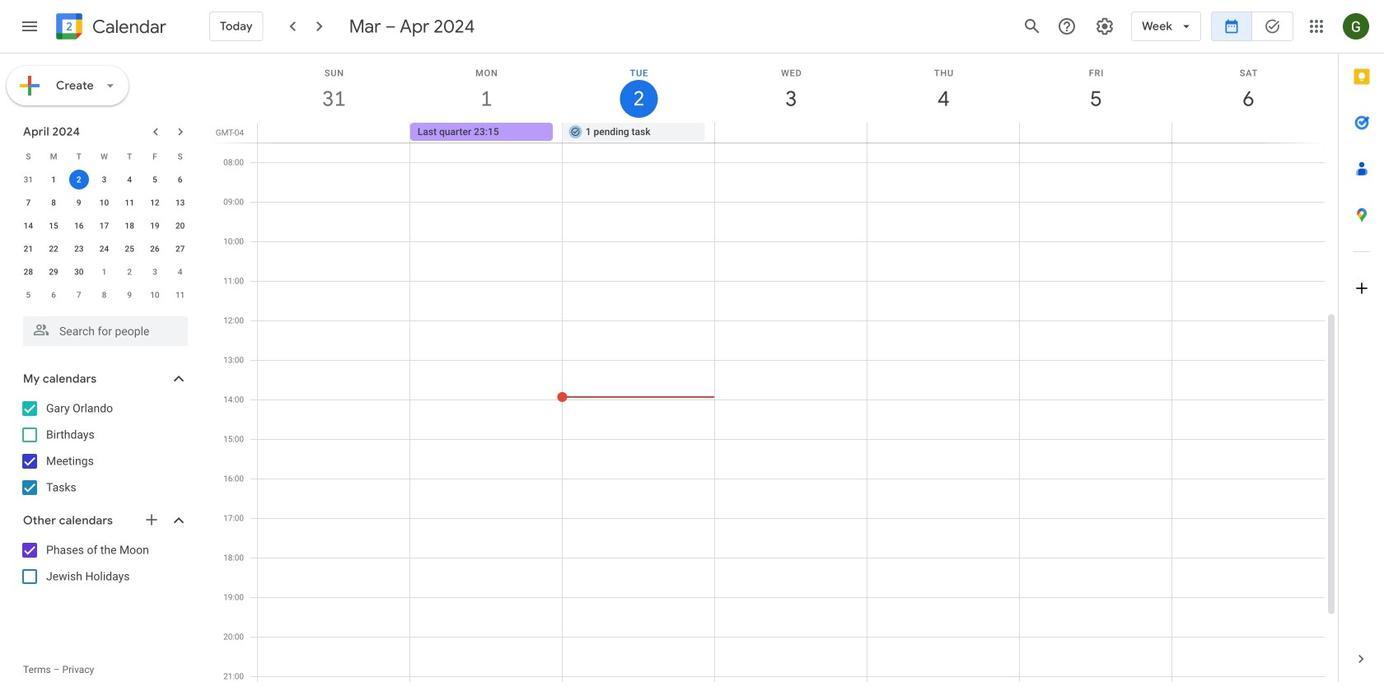 Task type: describe. For each thing, give the bounding box(es) containing it.
april 2024 grid
[[16, 145, 193, 307]]

may 6 element
[[44, 285, 64, 305]]

may 8 element
[[94, 285, 114, 305]]

9 element
[[69, 193, 89, 213]]

march 31 element
[[18, 170, 38, 190]]

23 element
[[69, 239, 89, 259]]

26 element
[[145, 239, 165, 259]]

14 element
[[18, 216, 38, 236]]

2, today element
[[69, 170, 89, 190]]

21 element
[[18, 239, 38, 259]]

Search for people text field
[[33, 317, 178, 346]]

13 element
[[170, 193, 190, 213]]

30 element
[[69, 262, 89, 282]]

4 element
[[120, 170, 139, 190]]

25 element
[[120, 239, 139, 259]]

cell inside april 2024 grid
[[66, 168, 92, 191]]

add other calendars image
[[143, 512, 160, 528]]

may 9 element
[[120, 285, 139, 305]]

main drawer image
[[20, 16, 40, 36]]

10 element
[[94, 193, 114, 213]]

3 element
[[94, 170, 114, 190]]

6 element
[[170, 170, 190, 190]]

18 element
[[120, 216, 139, 236]]

may 7 element
[[69, 285, 89, 305]]

7 element
[[18, 193, 38, 213]]

calendar element
[[53, 10, 166, 46]]

15 element
[[44, 216, 64, 236]]

may 10 element
[[145, 285, 165, 305]]

heading inside calendar element
[[89, 17, 166, 37]]

11 element
[[120, 193, 139, 213]]

12 element
[[145, 193, 165, 213]]

may 2 element
[[120, 262, 139, 282]]

8 element
[[44, 193, 64, 213]]

may 5 element
[[18, 285, 38, 305]]



Task type: vqa. For each thing, say whether or not it's contained in the screenshot.
'Time zone'
no



Task type: locate. For each thing, give the bounding box(es) containing it.
other calendars list
[[3, 537, 204, 590]]

20 element
[[170, 216, 190, 236]]

may 3 element
[[145, 262, 165, 282]]

19 element
[[145, 216, 165, 236]]

grid
[[211, 54, 1339, 683]]

settings menu image
[[1096, 16, 1115, 36]]

tab list
[[1340, 54, 1385, 636]]

27 element
[[170, 239, 190, 259]]

29 element
[[44, 262, 64, 282]]

may 4 element
[[170, 262, 190, 282]]

may 11 element
[[170, 285, 190, 305]]

may 1 element
[[94, 262, 114, 282]]

28 element
[[18, 262, 38, 282]]

24 element
[[94, 239, 114, 259]]

None search field
[[0, 310, 204, 346]]

1 element
[[44, 170, 64, 190]]

16 element
[[69, 216, 89, 236]]

row
[[251, 123, 1339, 143], [16, 145, 193, 168], [16, 168, 193, 191], [16, 191, 193, 214], [16, 214, 193, 237], [16, 237, 193, 260], [16, 260, 193, 284], [16, 284, 193, 307]]

17 element
[[94, 216, 114, 236]]

heading
[[89, 17, 166, 37]]

cell
[[258, 123, 410, 143], [715, 123, 868, 143], [868, 123, 1020, 143], [1020, 123, 1172, 143], [1172, 123, 1325, 143], [66, 168, 92, 191]]

5 element
[[145, 170, 165, 190]]

row group
[[16, 168, 193, 307]]

22 element
[[44, 239, 64, 259]]

my calendars list
[[3, 396, 204, 501]]



